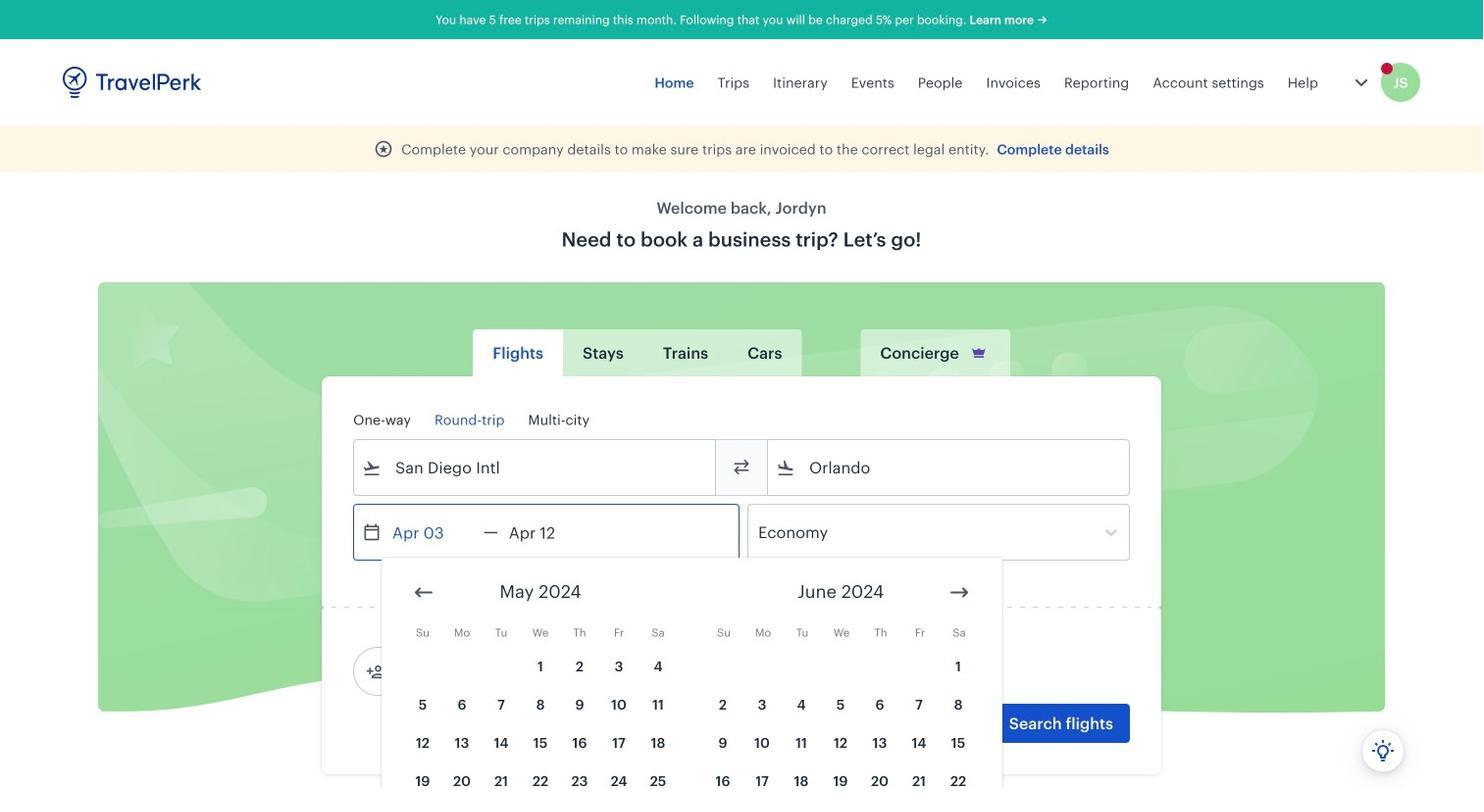 Task type: describe. For each thing, give the bounding box(es) containing it.
To search field
[[796, 452, 1104, 484]]

Return text field
[[498, 505, 600, 560]]

choose friday, june 7, 2024 as your check-in date. it's available. image
[[901, 687, 938, 723]]

calendar application
[[382, 558, 1484, 789]]

From search field
[[382, 452, 690, 484]]

choose saturday, june 8, 2024 as your check-in date. it's available. image
[[940, 687, 977, 723]]

Depart text field
[[382, 505, 484, 560]]

choose friday, june 21, 2024 as your check-in date. it's available. image
[[901, 763, 938, 789]]

move backward to switch to the previous month. image
[[412, 581, 436, 605]]

choose thursday, june 6, 2024 as your check-in date. it's available. image
[[862, 687, 899, 723]]

move forward to switch to the next month. image
[[948, 581, 972, 605]]



Task type: locate. For each thing, give the bounding box(es) containing it.
choose thursday, june 13, 2024 as your check-in date. it's available. image
[[862, 725, 899, 762]]

choose saturday, june 15, 2024 as your check-in date. it's available. image
[[940, 725, 977, 762]]

choose thursday, june 20, 2024 as your check-in date. it's available. image
[[862, 763, 899, 789]]

choose saturday, june 22, 2024 as your check-in date. it's available. image
[[940, 763, 977, 789]]

choose saturday, june 1, 2024 as your check-in date. it's available. image
[[940, 649, 977, 685]]

Add first traveler search field
[[386, 657, 590, 688]]

choose friday, june 14, 2024 as your check-in date. it's available. image
[[901, 725, 938, 762]]



